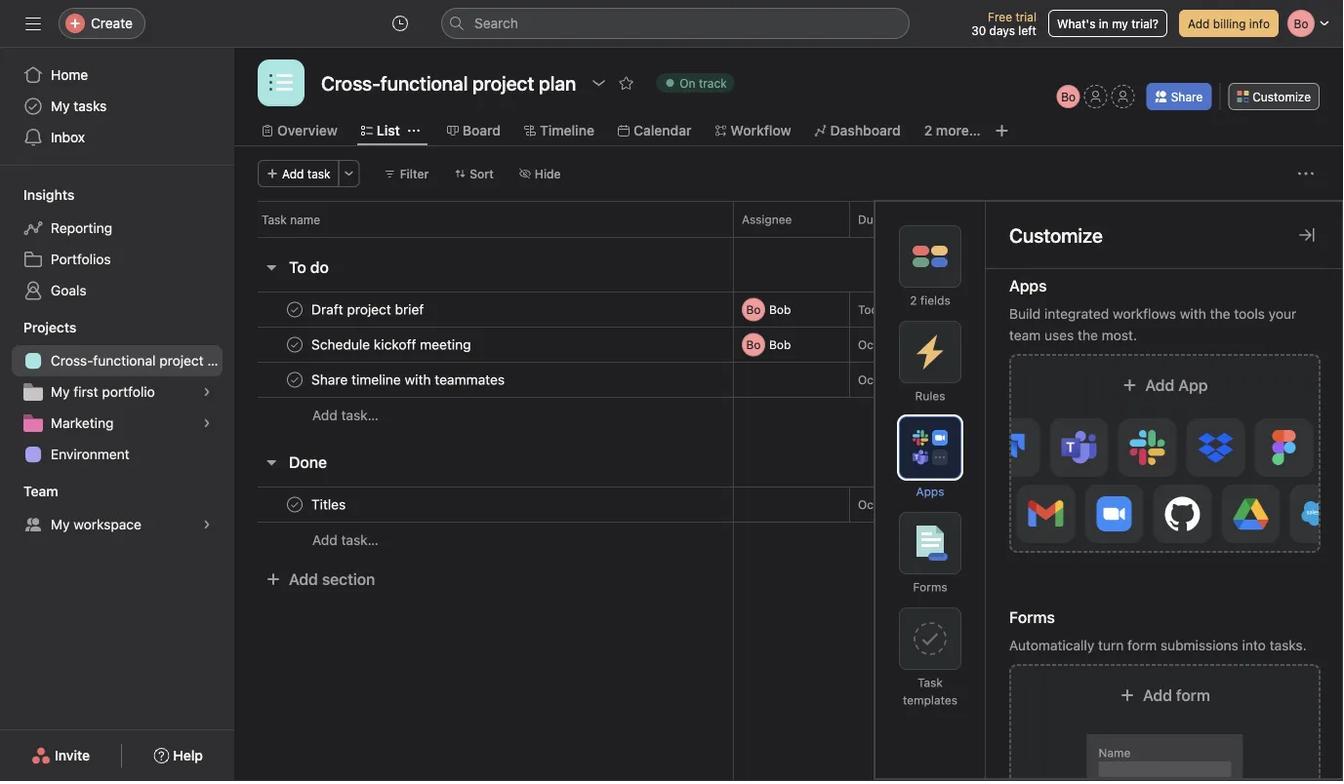 Task type: vqa. For each thing, say whether or not it's contained in the screenshot.
Move back to start! cell Collapse task list for this group image
no



Task type: locate. For each thing, give the bounding box(es) containing it.
add task… button down titles text box
[[312, 530, 379, 551]]

environment link
[[12, 439, 223, 470]]

completed image for oct 26 – 30
[[283, 368, 306, 392]]

row containing oct 27
[[234, 486, 1343, 525]]

0 vertical spatial bo
[[1061, 90, 1076, 103]]

dashboard
[[830, 122, 901, 139]]

workflow
[[731, 122, 791, 139]]

my tasks link
[[12, 91, 223, 122]]

30
[[971, 23, 986, 37], [909, 373, 924, 387]]

1 vertical spatial apps
[[916, 485, 944, 499]]

oct down "oct 25 – 27"
[[858, 373, 878, 387]]

header done tree grid
[[234, 486, 1343, 558]]

completed checkbox inside "titles" cell
[[283, 493, 306, 517]]

2 left the more… at the right of the page
[[924, 122, 932, 139]]

3 my from the top
[[51, 517, 70, 533]]

1 bob from the top
[[769, 303, 791, 317]]

bo
[[1061, 90, 1076, 103], [746, 303, 761, 317], [746, 338, 761, 352]]

task for task templates
[[918, 676, 943, 690]]

1 completed checkbox from the top
[[283, 298, 306, 322]]

Completed checkbox
[[283, 298, 306, 322], [283, 333, 306, 357]]

row
[[234, 201, 1343, 237], [258, 236, 1343, 238], [234, 290, 1343, 329], [234, 326, 1343, 365], [234, 361, 1343, 400], [234, 486, 1343, 525]]

1 vertical spatial task
[[918, 676, 943, 690]]

completed checkbox left titles text box
[[283, 493, 306, 517]]

forms down 31
[[913, 581, 947, 594]]

add
[[1188, 17, 1210, 30], [282, 167, 304, 181], [1145, 376, 1175, 395], [312, 408, 337, 424], [312, 532, 337, 549], [289, 571, 318, 589], [1143, 687, 1172, 705]]

free trial 30 days left
[[971, 10, 1037, 37]]

customize down info
[[1253, 90, 1311, 103]]

what's
[[1057, 17, 1096, 30]]

completed image
[[283, 333, 306, 357], [283, 368, 306, 392], [283, 493, 306, 517]]

apps down rules
[[916, 485, 944, 499]]

my inside 'link'
[[51, 384, 70, 400]]

1 vertical spatial 30
[[909, 373, 924, 387]]

add task
[[282, 167, 331, 181]]

task inside row
[[262, 213, 287, 226]]

goals
[[51, 283, 86, 299]]

priority field for schedule kickoff meeting cell
[[1091, 327, 1208, 363]]

my down team in the bottom of the page
[[51, 517, 70, 533]]

cross-functional project plan
[[51, 353, 234, 369]]

1 vertical spatial add task… button
[[312, 530, 379, 551]]

2
[[924, 122, 932, 139], [910, 294, 917, 307]]

task inside the task templates
[[918, 676, 943, 690]]

project
[[159, 353, 204, 369]]

add inside header done tree grid
[[312, 532, 337, 549]]

header to do tree grid
[[234, 290, 1343, 433]]

0 horizontal spatial task
[[262, 213, 287, 226]]

1 task… from the top
[[341, 408, 379, 424]]

0 horizontal spatial 2
[[910, 294, 917, 307]]

marketing
[[51, 415, 114, 431]]

27 left 31
[[881, 498, 895, 512]]

2 bob from the top
[[769, 338, 791, 352]]

completed checkbox down completed image
[[283, 333, 306, 357]]

0 vertical spatial 30
[[971, 23, 986, 37]]

completed checkbox inside "schedule kickoff meeting" cell
[[283, 333, 306, 357]]

27
[[909, 338, 923, 352], [881, 498, 895, 512]]

insights element
[[0, 178, 234, 310]]

invite button
[[19, 739, 103, 774]]

– down "oct 25 – 27"
[[899, 373, 906, 387]]

form
[[1127, 638, 1157, 654], [1176, 687, 1210, 705]]

priority field for titles cell
[[1091, 487, 1208, 523]]

completed image for oct 25 – 27
[[283, 333, 306, 357]]

0 vertical spatial forms
[[913, 581, 947, 594]]

0 vertical spatial 27
[[909, 338, 923, 352]]

completed image inside "titles" cell
[[283, 493, 306, 517]]

0 vertical spatial add task… row
[[234, 397, 1343, 433]]

info
[[1249, 17, 1270, 30]]

0 vertical spatial completed checkbox
[[283, 368, 306, 392]]

row containing task name
[[234, 201, 1343, 237]]

oct
[[904, 303, 924, 317], [858, 338, 878, 352], [858, 373, 878, 387], [858, 498, 878, 512]]

customize inside dropdown button
[[1253, 90, 1311, 103]]

inbox link
[[12, 122, 223, 153]]

share button
[[1147, 83, 1212, 110]]

0 horizontal spatial apps
[[916, 485, 944, 499]]

task… for add task… button inside the header done tree grid
[[341, 532, 379, 549]]

0 vertical spatial add task…
[[312, 408, 379, 424]]

0 vertical spatial completed image
[[283, 333, 306, 357]]

completed image inside "schedule kickoff meeting" cell
[[283, 333, 306, 357]]

row containing oct 26
[[234, 361, 1343, 400]]

0 vertical spatial add task… button
[[312, 405, 379, 427]]

forms
[[913, 581, 947, 594], [1009, 609, 1055, 627]]

2 completed checkbox from the top
[[283, 333, 306, 357]]

reporting
[[51, 220, 112, 236]]

– inside header done tree grid
[[898, 498, 905, 512]]

1 vertical spatial completed checkbox
[[283, 493, 306, 517]]

functional
[[93, 353, 156, 369]]

oct inside header done tree grid
[[858, 498, 878, 512]]

global element
[[0, 48, 234, 165]]

history image
[[392, 16, 408, 31]]

1 completed checkbox from the top
[[283, 368, 306, 392]]

1 vertical spatial 26
[[881, 373, 896, 387]]

oct left 31
[[858, 498, 878, 512]]

completed image inside 'share timeline with teammates' cell
[[283, 368, 306, 392]]

forms up automatically
[[1009, 609, 1055, 627]]

3 completed image from the top
[[283, 493, 306, 517]]

portfolio
[[102, 384, 155, 400]]

left
[[1018, 23, 1037, 37]]

1 horizontal spatial 2
[[924, 122, 932, 139]]

2 completed checkbox from the top
[[283, 493, 306, 517]]

add task… row
[[234, 397, 1343, 433], [234, 522, 1343, 558]]

task name
[[262, 213, 320, 226]]

1 horizontal spatial form
[[1176, 687, 1210, 705]]

add task… inside header done tree grid
[[312, 532, 379, 549]]

1 vertical spatial completed image
[[283, 368, 306, 392]]

billing
[[1213, 17, 1246, 30]]

2 add task… button from the top
[[312, 530, 379, 551]]

2 vertical spatial bo
[[746, 338, 761, 352]]

uses
[[1044, 327, 1074, 344]]

0 horizontal spatial 27
[[881, 498, 895, 512]]

– right 25
[[899, 338, 906, 352]]

1 horizontal spatial 27
[[909, 338, 923, 352]]

1 horizontal spatial apps
[[1009, 277, 1047, 295]]

0 horizontal spatial forms
[[913, 581, 947, 594]]

1 vertical spatial forms
[[1009, 609, 1055, 627]]

1 vertical spatial customize
[[1009, 224, 1103, 246]]

Share timeline with teammates text field
[[307, 370, 511, 390]]

my inside teams element
[[51, 517, 70, 533]]

1 vertical spatial my
[[51, 384, 70, 400]]

the right with
[[1210, 306, 1230, 322]]

0 horizontal spatial 30
[[909, 373, 924, 387]]

task… inside header done tree grid
[[341, 532, 379, 549]]

search
[[474, 15, 518, 31]]

add left task at the left top of page
[[282, 167, 304, 181]]

add task… for add task… button in the header to do tree grid
[[312, 408, 379, 424]]

completed checkbox for oct 27
[[283, 493, 306, 517]]

0 vertical spatial customize
[[1253, 90, 1311, 103]]

more actions image
[[1298, 166, 1314, 182]]

completed checkbox for today
[[283, 298, 306, 322]]

home link
[[12, 60, 223, 91]]

my left tasks
[[51, 98, 70, 114]]

form down the submissions
[[1176, 687, 1210, 705]]

0 vertical spatial 2
[[924, 122, 932, 139]]

Schedule kickoff meeting text field
[[307, 335, 477, 355]]

completed checkbox down completed image
[[283, 368, 306, 392]]

0 horizontal spatial the
[[1078, 327, 1098, 344]]

1 add task… button from the top
[[312, 405, 379, 427]]

add task… button up done
[[312, 405, 379, 427]]

1 add task… from the top
[[312, 408, 379, 424]]

2 vertical spatial my
[[51, 517, 70, 533]]

1 horizontal spatial 30
[[971, 23, 986, 37]]

to
[[289, 258, 306, 277]]

close details image
[[1299, 227, 1315, 243]]

form right the turn
[[1127, 638, 1157, 654]]

task… inside header to do tree grid
[[341, 408, 379, 424]]

add task… up done
[[312, 408, 379, 424]]

1 horizontal spatial 26
[[928, 303, 942, 317]]

task up templates on the right bottom of the page
[[918, 676, 943, 690]]

my for my workspace
[[51, 517, 70, 533]]

my inside global element
[[51, 98, 70, 114]]

cross-
[[51, 353, 93, 369]]

add task… button inside header to do tree grid
[[312, 405, 379, 427]]

my for my tasks
[[51, 98, 70, 114]]

inbox
[[51, 129, 85, 145]]

1 vertical spatial add task…
[[312, 532, 379, 549]]

1 vertical spatial bo
[[746, 303, 761, 317]]

my left first
[[51, 384, 70, 400]]

task… up section on the left bottom
[[341, 532, 379, 549]]

0 vertical spatial task
[[262, 213, 287, 226]]

add down automatically turn form submissions into tasks. at the bottom
[[1143, 687, 1172, 705]]

0 horizontal spatial 26
[[881, 373, 896, 387]]

add down titles text box
[[312, 532, 337, 549]]

1 vertical spatial bob
[[769, 338, 791, 352]]

filter
[[400, 167, 429, 181]]

with
[[1180, 306, 1206, 322]]

workflow link
[[715, 120, 791, 142]]

priority field for share timeline with teammates cell
[[1091, 362, 1208, 398]]

completed checkbox down to
[[283, 298, 306, 322]]

1 vertical spatial 27
[[881, 498, 895, 512]]

1 horizontal spatial task
[[918, 676, 943, 690]]

board link
[[447, 120, 501, 142]]

task… down share timeline with teammates text field
[[341, 408, 379, 424]]

name
[[1099, 747, 1131, 760]]

1 completed image from the top
[[283, 333, 306, 357]]

hide button
[[510, 160, 570, 187]]

bo for today – oct 26
[[746, 303, 761, 317]]

collapse task list for this section image
[[264, 455, 279, 470]]

2 completed image from the top
[[283, 368, 306, 392]]

2 fields
[[910, 294, 950, 307]]

marketing link
[[12, 408, 223, 439]]

Completed checkbox
[[283, 368, 306, 392], [283, 493, 306, 517]]

completed checkbox inside draft project brief cell
[[283, 298, 306, 322]]

task left name
[[262, 213, 287, 226]]

1 vertical spatial task…
[[341, 532, 379, 549]]

2 vertical spatial completed image
[[283, 493, 306, 517]]

2 add task… from the top
[[312, 532, 379, 549]]

30 left days
[[971, 23, 986, 37]]

add task… inside header to do tree grid
[[312, 408, 379, 424]]

oct left 25
[[858, 338, 878, 352]]

tasks
[[74, 98, 107, 114]]

add left billing
[[1188, 17, 1210, 30]]

add left section on the left bottom
[[289, 571, 318, 589]]

home
[[51, 67, 88, 83]]

2 left fields
[[910, 294, 917, 307]]

2 my from the top
[[51, 384, 70, 400]]

add task… button
[[312, 405, 379, 427], [312, 530, 379, 551]]

1 horizontal spatial customize
[[1253, 90, 1311, 103]]

add task… down titles text box
[[312, 532, 379, 549]]

portfolios
[[51, 251, 111, 267]]

1 vertical spatial add task… row
[[234, 522, 1343, 558]]

bob for oct
[[769, 338, 791, 352]]

collaborators
[[974, 213, 1048, 226]]

hide sidebar image
[[25, 16, 41, 31]]

0 horizontal spatial form
[[1127, 638, 1157, 654]]

bob
[[769, 303, 791, 317], [769, 338, 791, 352]]

assignee
[[742, 213, 792, 226]]

– left 31
[[898, 498, 905, 512]]

0 vertical spatial bob
[[769, 303, 791, 317]]

27 right 25
[[909, 338, 923, 352]]

trial?
[[1132, 17, 1159, 30]]

completed checkbox inside 'share timeline with teammates' cell
[[283, 368, 306, 392]]

2 task… from the top
[[341, 532, 379, 549]]

30 up rules
[[909, 373, 924, 387]]

0 vertical spatial my
[[51, 98, 70, 114]]

customize up "integrated"
[[1009, 224, 1103, 246]]

task…
[[341, 408, 379, 424], [341, 532, 379, 549]]

Draft project brief text field
[[307, 300, 430, 320]]

0 vertical spatial task…
[[341, 408, 379, 424]]

workflows
[[1113, 306, 1176, 322]]

1 vertical spatial completed checkbox
[[283, 333, 306, 357]]

add app button
[[1009, 354, 1321, 553]]

calendar
[[633, 122, 691, 139]]

None text field
[[316, 65, 581, 101]]

1 my from the top
[[51, 98, 70, 114]]

0 vertical spatial completed checkbox
[[283, 298, 306, 322]]

share
[[1171, 90, 1203, 103]]

collapse task list for this section image
[[264, 260, 279, 275]]

the down "integrated"
[[1078, 327, 1098, 344]]

date
[[883, 213, 908, 226]]

teams element
[[0, 474, 234, 545]]

portfolios link
[[12, 244, 223, 275]]

my
[[1112, 17, 1128, 30]]

0 vertical spatial apps
[[1009, 277, 1047, 295]]

1 vertical spatial 2
[[910, 294, 917, 307]]

completed checkbox for oct 25
[[283, 333, 306, 357]]

add up done
[[312, 408, 337, 424]]

apps up build
[[1009, 277, 1047, 295]]

0 vertical spatial the
[[1210, 306, 1230, 322]]

rules
[[915, 389, 945, 403]]

sort
[[470, 167, 494, 181]]

to do button
[[289, 250, 329, 285]]

on
[[680, 76, 696, 90]]

31
[[908, 498, 921, 512]]

my
[[51, 98, 70, 114], [51, 384, 70, 400], [51, 517, 70, 533]]

1 vertical spatial the
[[1078, 327, 1098, 344]]

30 inside free trial 30 days left
[[971, 23, 986, 37]]

2 inside dropdown button
[[924, 122, 932, 139]]



Task type: describe. For each thing, give the bounding box(es) containing it.
first
[[74, 384, 98, 400]]

team button
[[0, 482, 58, 502]]

add billing info button
[[1179, 10, 1279, 37]]

help button
[[141, 739, 216, 774]]

– for oct 26
[[899, 373, 906, 387]]

cross-functional project plan link
[[12, 346, 234, 377]]

– for oct 27
[[898, 498, 905, 512]]

on track
[[680, 76, 727, 90]]

due
[[858, 213, 880, 226]]

oct right today
[[904, 303, 924, 317]]

sort button
[[445, 160, 503, 187]]

tab actions image
[[408, 125, 420, 137]]

timeline
[[540, 122, 594, 139]]

what's in my trial? button
[[1048, 10, 1167, 37]]

completed image for oct 27 – 31
[[283, 493, 306, 517]]

create
[[91, 15, 133, 31]]

see details, my first portfolio image
[[201, 387, 213, 398]]

tasks.
[[1270, 638, 1307, 654]]

27 inside header to do tree grid
[[909, 338, 923, 352]]

projects
[[23, 320, 77, 336]]

add section
[[289, 571, 375, 589]]

overview
[[277, 122, 338, 139]]

team
[[23, 484, 58, 500]]

search button
[[441, 8, 910, 39]]

– right today
[[894, 303, 901, 317]]

priority
[[1100, 213, 1140, 226]]

add billing info
[[1188, 17, 1270, 30]]

days
[[989, 23, 1015, 37]]

fields
[[920, 294, 950, 307]]

more actions image
[[343, 168, 355, 180]]

0 vertical spatial 26
[[928, 303, 942, 317]]

add inside "button"
[[1188, 17, 1210, 30]]

2 for 2 more…
[[924, 122, 932, 139]]

insights button
[[0, 185, 75, 205]]

dashboard link
[[815, 120, 901, 142]]

due date
[[858, 213, 908, 226]]

build
[[1009, 306, 1041, 322]]

integrated
[[1044, 306, 1109, 322]]

my workspace link
[[12, 510, 223, 541]]

add to starred image
[[618, 75, 634, 91]]

see details, my workspace image
[[201, 519, 213, 531]]

tools
[[1234, 306, 1265, 322]]

completed checkbox for oct 26
[[283, 368, 306, 392]]

2 for 2 fields
[[910, 294, 917, 307]]

Titles text field
[[307, 495, 352, 515]]

bo for oct 25 – 27
[[746, 338, 761, 352]]

filter button
[[375, 160, 438, 187]]

trial
[[1015, 10, 1037, 23]]

list
[[377, 122, 400, 139]]

team
[[1009, 327, 1041, 344]]

turn
[[1098, 638, 1124, 654]]

1 add task… row from the top
[[234, 397, 1343, 433]]

status field for titles cell
[[1207, 487, 1325, 523]]

app
[[1178, 376, 1208, 395]]

task… for add task… button in the header to do tree grid
[[341, 408, 379, 424]]

share timeline with teammates cell
[[234, 362, 734, 398]]

2 add task… row from the top
[[234, 522, 1343, 558]]

insights
[[23, 187, 75, 203]]

automatically turn form submissions into tasks.
[[1009, 638, 1307, 654]]

27 inside row
[[881, 498, 895, 512]]

build integrated workflows with the tools your team uses the most.
[[1009, 306, 1296, 344]]

bob for today
[[769, 303, 791, 317]]

add a task to this section image
[[339, 260, 354, 275]]

draft project brief cell
[[234, 292, 734, 328]]

most.
[[1102, 327, 1137, 344]]

my first portfolio link
[[12, 377, 223, 408]]

to do
[[289, 258, 329, 277]]

oct for oct 26 – 30
[[858, 373, 878, 387]]

2 more…
[[924, 122, 981, 139]]

oct for oct 25 – 27
[[858, 338, 878, 352]]

status field for schedule kickoff meeting cell
[[1207, 327, 1325, 363]]

help
[[173, 748, 203, 764]]

list image
[[269, 71, 293, 95]]

0 horizontal spatial customize
[[1009, 224, 1103, 246]]

name
[[290, 213, 320, 226]]

bo inside button
[[1061, 90, 1076, 103]]

plan
[[207, 353, 234, 369]]

add tab image
[[994, 123, 1010, 139]]

add left app
[[1145, 376, 1175, 395]]

my tasks
[[51, 98, 107, 114]]

my first portfolio
[[51, 384, 155, 400]]

1 horizontal spatial forms
[[1009, 609, 1055, 627]]

projects element
[[0, 310, 234, 474]]

submissions
[[1161, 638, 1238, 654]]

section
[[322, 571, 375, 589]]

1 horizontal spatial the
[[1210, 306, 1230, 322]]

1 vertical spatial form
[[1176, 687, 1210, 705]]

add form
[[1143, 687, 1210, 705]]

do
[[310, 258, 329, 277]]

in
[[1099, 17, 1109, 30]]

30 inside header to do tree grid
[[909, 373, 924, 387]]

invite
[[55, 748, 90, 764]]

environment
[[51, 447, 129, 463]]

today – oct 26
[[858, 303, 942, 317]]

25
[[881, 338, 896, 352]]

schedule kickoff meeting cell
[[234, 327, 734, 363]]

done
[[289, 453, 327, 472]]

completed image
[[283, 298, 306, 322]]

add task… for add task… button inside the header done tree grid
[[312, 532, 379, 549]]

titles cell
[[234, 487, 734, 523]]

0 vertical spatial form
[[1127, 638, 1157, 654]]

reporting link
[[12, 213, 223, 244]]

on track button
[[647, 69, 743, 97]]

add inside header to do tree grid
[[312, 408, 337, 424]]

hide
[[535, 167, 561, 181]]

add app
[[1145, 376, 1208, 395]]

calendar link
[[618, 120, 691, 142]]

my workspace
[[51, 517, 141, 533]]

done button
[[289, 445, 327, 480]]

task for task name
[[262, 213, 287, 226]]

track
[[699, 76, 727, 90]]

status field for share timeline with teammates cell
[[1207, 362, 1325, 398]]

today
[[858, 303, 891, 317]]

add task… button inside header done tree grid
[[312, 530, 379, 551]]

my for my first portfolio
[[51, 384, 70, 400]]

board
[[462, 122, 501, 139]]

see details, marketing image
[[201, 418, 213, 429]]

workspace
[[74, 517, 141, 533]]

– for oct 25
[[899, 338, 906, 352]]

oct 26 – 30
[[858, 373, 924, 387]]

add section button
[[258, 562, 383, 597]]

create button
[[59, 8, 145, 39]]

show options image
[[591, 75, 606, 91]]

add inside button
[[282, 167, 304, 181]]

oct for oct 27 – 31
[[858, 498, 878, 512]]

automatically
[[1009, 638, 1094, 654]]

search list box
[[441, 8, 910, 39]]

status field for draft project brief cell
[[1207, 292, 1325, 328]]

priority field for draft project brief cell
[[1091, 292, 1208, 328]]

2 more… button
[[924, 120, 981, 142]]

customize button
[[1228, 83, 1320, 110]]

overview link
[[262, 120, 338, 142]]



